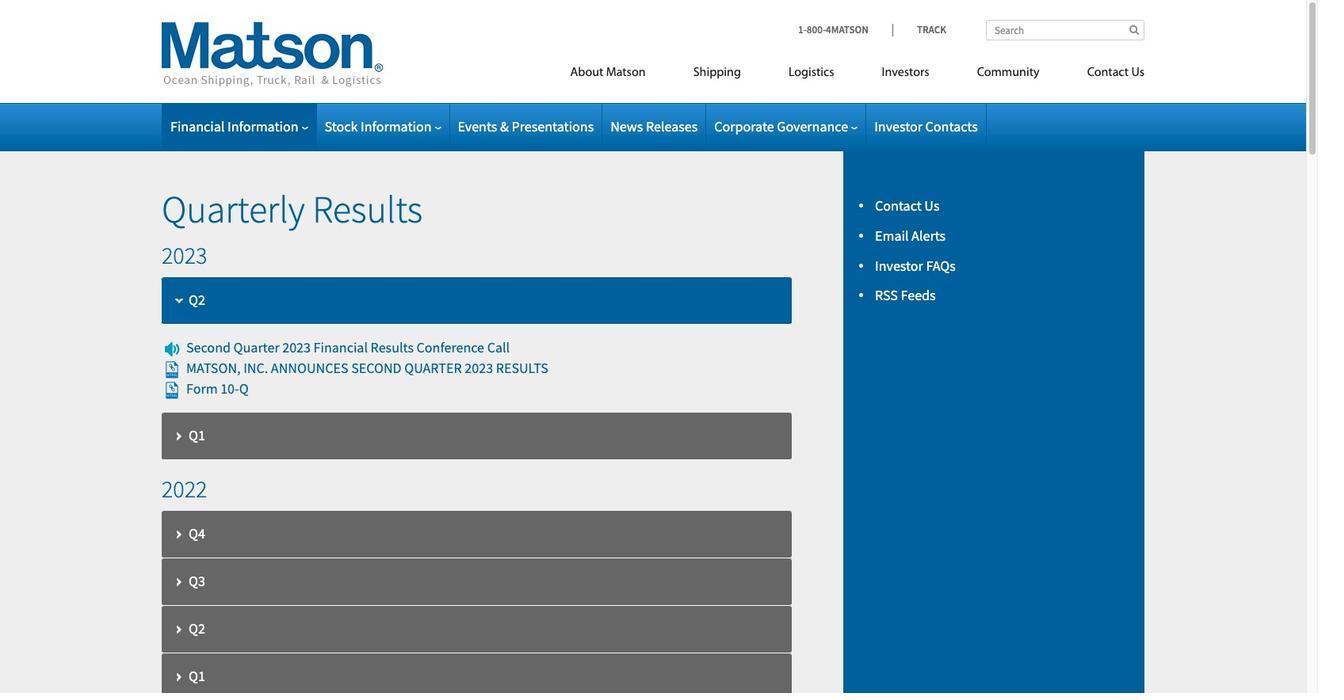 Task type: locate. For each thing, give the bounding box(es) containing it.
track
[[917, 23, 947, 36]]

results
[[313, 186, 423, 233], [371, 339, 414, 357]]

2023 down call
[[465, 359, 493, 378]]

&
[[500, 117, 509, 136]]

track link
[[893, 23, 947, 36]]

contact down search search field
[[1088, 67, 1129, 79]]

2023 up announces
[[282, 339, 311, 357]]

contact us up email alerts
[[875, 197, 940, 215]]

shipping
[[694, 67, 741, 79]]

investor for investor faqs
[[875, 257, 924, 275]]

0 vertical spatial 2023
[[162, 240, 207, 270]]

news releases link
[[611, 117, 698, 136]]

10-
[[221, 380, 239, 398]]

1 vertical spatial investor
[[875, 257, 924, 275]]

0 vertical spatial results
[[313, 186, 423, 233]]

q1
[[189, 426, 205, 445], [189, 668, 205, 686]]

1 vertical spatial financial
[[314, 339, 368, 357]]

1 vertical spatial contact us link
[[875, 197, 940, 215]]

0 horizontal spatial contact us
[[875, 197, 940, 215]]

alerts
[[912, 227, 946, 245]]

0 vertical spatial investor
[[875, 117, 923, 136]]

2 horizontal spatial 2023
[[465, 359, 493, 378]]

0 horizontal spatial us
[[925, 197, 940, 215]]

call
[[487, 339, 510, 357]]

feeds
[[901, 287, 936, 305]]

contact us down the search icon
[[1088, 67, 1145, 79]]

0 vertical spatial us
[[1132, 67, 1145, 79]]

form
[[186, 380, 218, 398]]

0 vertical spatial contact us link
[[1064, 59, 1145, 91]]

q2 down q3
[[189, 620, 205, 638]]

contacts
[[926, 117, 978, 136]]

quarterly
[[162, 186, 305, 233]]

Search search field
[[986, 20, 1145, 40]]

contact us link
[[1064, 59, 1145, 91], [875, 197, 940, 215]]

1 horizontal spatial us
[[1132, 67, 1145, 79]]

information down matson image
[[228, 117, 299, 136]]

rss
[[875, 287, 898, 305]]

1 q2 from the top
[[189, 291, 205, 309]]

1 vertical spatial contact
[[875, 197, 922, 215]]

0 vertical spatial q1
[[189, 426, 205, 445]]

investor up rss feeds link at the top of page
[[875, 257, 924, 275]]

contact us link up email alerts
[[875, 197, 940, 215]]

q2
[[189, 291, 205, 309], [189, 620, 205, 638]]

contact us
[[1088, 67, 1145, 79], [875, 197, 940, 215]]

q2 up "second"
[[189, 291, 205, 309]]

second
[[351, 359, 402, 378]]

inc.
[[244, 359, 268, 378]]

us down the search icon
[[1132, 67, 1145, 79]]

second quarter 2023 financial results conference call matson, inc. announces second quarter 2023 results form 10-q
[[186, 339, 549, 398]]

quarter
[[405, 359, 462, 378]]

1 horizontal spatial financial
[[314, 339, 368, 357]]

investor contacts link
[[875, 117, 978, 136]]

1 q1 from the top
[[189, 426, 205, 445]]

information for financial information
[[228, 117, 299, 136]]

1 horizontal spatial information
[[361, 117, 432, 136]]

rss feeds
[[875, 287, 936, 305]]

1 vertical spatial 2023
[[282, 339, 311, 357]]

1 vertical spatial q2
[[189, 620, 205, 638]]

2 information from the left
[[361, 117, 432, 136]]

investor for investor contacts
[[875, 117, 923, 136]]

investors
[[882, 67, 930, 79]]

contact
[[1088, 67, 1129, 79], [875, 197, 922, 215]]

contact us link down the search icon
[[1064, 59, 1145, 91]]

financial inside the second quarter 2023 financial results conference call matson, inc. announces second quarter 2023 results form 10-q
[[314, 339, 368, 357]]

2 vertical spatial 2023
[[465, 359, 493, 378]]

4matson
[[826, 23, 869, 36]]

matson image
[[162, 22, 384, 87]]

contact up email at the top
[[875, 197, 922, 215]]

0 vertical spatial contact us
[[1088, 67, 1145, 79]]

0 vertical spatial contact
[[1088, 67, 1129, 79]]

information right stock
[[361, 117, 432, 136]]

1 horizontal spatial 2023
[[282, 339, 311, 357]]

investor
[[875, 117, 923, 136], [875, 257, 924, 275]]

1 horizontal spatial contact us link
[[1064, 59, 1145, 91]]

information
[[228, 117, 299, 136], [361, 117, 432, 136]]

None search field
[[986, 20, 1145, 40]]

1 horizontal spatial contact us
[[1088, 67, 1145, 79]]

matson,
[[186, 359, 241, 378]]

about matson link
[[547, 59, 670, 91]]

releases
[[646, 117, 698, 136]]

1 vertical spatial us
[[925, 197, 940, 215]]

financial information
[[170, 117, 299, 136]]

investor faqs link
[[875, 257, 956, 275]]

0 horizontal spatial 2023
[[162, 240, 207, 270]]

financial
[[170, 117, 225, 136], [314, 339, 368, 357]]

1-
[[799, 23, 807, 36]]

0 horizontal spatial financial
[[170, 117, 225, 136]]

governance
[[777, 117, 849, 136]]

1 vertical spatial q1
[[189, 668, 205, 686]]

form 10-q link
[[162, 380, 249, 398]]

community link
[[954, 59, 1064, 91]]

0 horizontal spatial information
[[228, 117, 299, 136]]

us
[[1132, 67, 1145, 79], [925, 197, 940, 215]]

1 vertical spatial results
[[371, 339, 414, 357]]

presentations
[[512, 117, 594, 136]]

1 information from the left
[[228, 117, 299, 136]]

2023 down quarterly
[[162, 240, 207, 270]]

1 horizontal spatial contact
[[1088, 67, 1129, 79]]

2023
[[162, 240, 207, 270], [282, 339, 311, 357], [465, 359, 493, 378]]

0 vertical spatial q2
[[189, 291, 205, 309]]

financial information link
[[170, 117, 308, 136]]

investor down investors "link"
[[875, 117, 923, 136]]

stock information
[[325, 117, 432, 136]]

1 vertical spatial contact us
[[875, 197, 940, 215]]

0 horizontal spatial contact
[[875, 197, 922, 215]]

us up alerts
[[925, 197, 940, 215]]



Task type: describe. For each thing, give the bounding box(es) containing it.
shipping link
[[670, 59, 765, 91]]

corporate governance
[[715, 117, 849, 136]]

logistics link
[[765, 59, 858, 91]]

corporate
[[715, 117, 774, 136]]

q3
[[189, 572, 205, 591]]

email alerts link
[[875, 227, 946, 245]]

0 vertical spatial financial
[[170, 117, 225, 136]]

investor faqs
[[875, 257, 956, 275]]

announces
[[271, 359, 349, 378]]

quarterly results
[[162, 186, 423, 233]]

1-800-4matson
[[799, 23, 869, 36]]

investor contacts
[[875, 117, 978, 136]]

email
[[875, 227, 909, 245]]

logistics
[[789, 67, 835, 79]]

community
[[977, 67, 1040, 79]]

information for stock information
[[361, 117, 432, 136]]

q
[[239, 380, 249, 398]]

about matson
[[571, 67, 646, 79]]

corporate governance link
[[715, 117, 858, 136]]

matson, inc. announces second quarter 2023 results link
[[162, 359, 549, 378]]

investors link
[[858, 59, 954, 91]]

1-800-4matson link
[[799, 23, 893, 36]]

about
[[571, 67, 604, 79]]

results
[[496, 359, 549, 378]]

results inside the second quarter 2023 financial results conference call matson, inc. announces second quarter 2023 results form 10-q
[[371, 339, 414, 357]]

email alerts
[[875, 227, 946, 245]]

events
[[458, 117, 497, 136]]

second quarter 2023 financial results conference call link
[[162, 339, 510, 357]]

q4
[[189, 525, 205, 543]]

800-
[[807, 23, 826, 36]]

second
[[186, 339, 231, 357]]

2 q1 from the top
[[189, 668, 205, 686]]

quarter
[[234, 339, 280, 357]]

events & presentations
[[458, 117, 594, 136]]

search image
[[1130, 25, 1139, 35]]

2 q2 from the top
[[189, 620, 205, 638]]

us inside top menu navigation
[[1132, 67, 1145, 79]]

matson
[[606, 67, 646, 79]]

news releases
[[611, 117, 698, 136]]

conference
[[417, 339, 485, 357]]

top menu navigation
[[499, 59, 1145, 91]]

faqs
[[927, 257, 956, 275]]

rss feeds link
[[875, 287, 936, 305]]

contact inside top menu navigation
[[1088, 67, 1129, 79]]

news
[[611, 117, 643, 136]]

stock
[[325, 117, 358, 136]]

contact us inside contact us link
[[1088, 67, 1145, 79]]

stock information link
[[325, 117, 441, 136]]

events & presentations link
[[458, 117, 594, 136]]

2022
[[162, 474, 207, 504]]

0 horizontal spatial contact us link
[[875, 197, 940, 215]]



Task type: vqa. For each thing, say whether or not it's contained in the screenshot.
leftmost Overview
no



